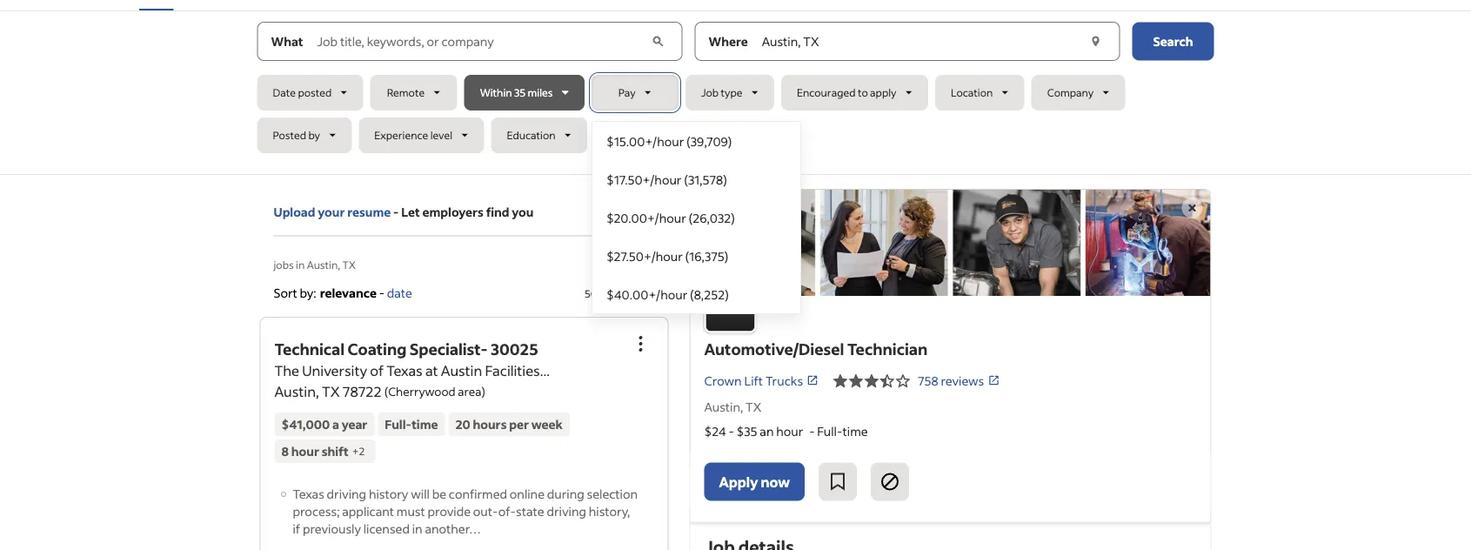 Task type: vqa. For each thing, say whether or not it's contained in the screenshot.
full time jobs in new york, ny
no



Task type: describe. For each thing, give the bounding box(es) containing it.
per
[[509, 416, 529, 432]]

50,153 jobs
[[585, 286, 638, 300]]

facilities...
[[485, 361, 550, 379]]

history,
[[589, 503, 630, 519]]

date posted button
[[257, 75, 363, 111]]

automotive/diesel technician
[[705, 339, 928, 359]]

30025
[[491, 339, 538, 359]]

education
[[507, 128, 556, 142]]

apply
[[719, 473, 758, 490]]

8 hour shift + 2
[[282, 443, 365, 459]]

)
[[482, 384, 485, 399]]

search button
[[1133, 22, 1215, 60]]

$40.00+/hour (8,252)
[[607, 286, 729, 302]]

jobs in austin, tx
[[274, 258, 356, 271]]

0 horizontal spatial driving
[[327, 485, 367, 501]]

state
[[516, 503, 544, 519]]

within 35 miles button
[[464, 75, 585, 111]]

(16,375)
[[685, 248, 729, 264]]

cherrywood
[[388, 384, 456, 399]]

clear image for where
[[1087, 33, 1105, 50]]

0 vertical spatial in
[[296, 258, 305, 271]]

history
[[369, 485, 409, 501]]

applicant
[[342, 503, 394, 519]]

be
[[432, 485, 446, 501]]

- left date
[[379, 285, 385, 300]]

austin, up the $24
[[705, 399, 743, 415]]

close job details image
[[1182, 198, 1203, 218]]

What field
[[314, 22, 648, 60]]

resume
[[347, 204, 391, 220]]

$35
[[737, 423, 758, 439]]

to
[[858, 86, 868, 99]]

employers
[[423, 204, 484, 220]]

previously
[[303, 520, 361, 536]]

experience level
[[375, 128, 453, 142]]

0 horizontal spatial jobs
[[274, 258, 294, 271]]

in inside texas driving history will be confirmed online during selection process; applicant must provide out-of-state driving history, if previously licensed in another…
[[412, 520, 423, 536]]

1 horizontal spatial tx
[[342, 258, 356, 271]]

will
[[411, 485, 430, 501]]

technical coating specialist- 30025 the university of texas at austin facilities... austin, tx 78722 ( cherrywood area )
[[275, 339, 550, 400]]

$20.00+/hour (26,032)
[[607, 210, 735, 225]]

tx inside technical coating specialist- 30025 the university of texas at austin facilities... austin, tx 78722 ( cherrywood area )
[[322, 382, 340, 400]]

$17.50+/hour (31,578) link
[[593, 160, 801, 198]]

- left let
[[393, 204, 399, 220]]

texas inside technical coating specialist- 30025 the university of texas at austin facilities... austin, tx 78722 ( cherrywood area )
[[387, 361, 423, 379]]

pay
[[619, 86, 636, 99]]

$15.00+/hour (39,709)
[[607, 133, 732, 149]]

$40.00+/hour
[[607, 286, 688, 302]]

3.4 out of 5 stars. link to 758 company reviews (opens in a new tab) image
[[833, 370, 911, 391]]

date
[[387, 285, 412, 300]]

job type button
[[686, 75, 774, 111]]

upload your resume - let employers find you
[[274, 204, 534, 220]]

week
[[532, 416, 563, 432]]

area
[[458, 384, 482, 399]]

automotive/diesel
[[705, 339, 845, 359]]

technical
[[275, 339, 345, 359]]

location
[[951, 86, 993, 99]]

what
[[271, 34, 303, 49]]

at
[[426, 361, 438, 379]]

sort
[[274, 285, 297, 300]]

remote
[[387, 86, 425, 99]]

posted by
[[273, 128, 320, 142]]

by
[[308, 128, 320, 142]]

out-
[[473, 503, 498, 519]]

Where field
[[759, 22, 1086, 60]]

posted
[[273, 128, 306, 142]]

job type
[[701, 86, 743, 99]]

35
[[514, 86, 526, 99]]

$24
[[705, 423, 726, 439]]

year
[[342, 416, 368, 432]]

coating
[[348, 339, 407, 359]]

hours
[[473, 416, 507, 432]]

provide
[[428, 503, 471, 519]]

experience level button
[[359, 117, 484, 153]]

where
[[709, 34, 748, 49]]

0 horizontal spatial time
[[412, 416, 438, 432]]

austin
[[441, 361, 482, 379]]

apply now
[[719, 473, 790, 490]]

encouraged to apply
[[797, 86, 897, 99]]

full-time
[[385, 416, 438, 432]]

1 vertical spatial driving
[[547, 503, 587, 519]]

0 horizontal spatial hour
[[291, 443, 319, 459]]

1 horizontal spatial jobs
[[617, 286, 638, 300]]

none search field containing what
[[257, 22, 1215, 314]]

austin, up by:
[[307, 258, 340, 271]]

shift
[[322, 443, 349, 459]]

a
[[332, 416, 339, 432]]

by:
[[300, 285, 316, 300]]

upload
[[274, 204, 316, 220]]



Task type: locate. For each thing, give the bounding box(es) containing it.
menu containing $15.00+/hour (39,709)
[[592, 121, 802, 314]]

help icon image
[[641, 286, 655, 300]]

0 vertical spatial hour
[[777, 423, 804, 439]]

$27.50+/hour
[[607, 248, 683, 264]]

posted
[[298, 86, 332, 99]]

find
[[486, 204, 510, 220]]

texas
[[387, 361, 423, 379], [293, 485, 324, 501]]

job actions menu is collapsed image
[[631, 333, 651, 354]]

0 horizontal spatial clear element
[[649, 33, 668, 50]]

(8,252)
[[690, 286, 729, 302]]

1 vertical spatial in
[[412, 520, 423, 536]]

encouraged
[[797, 86, 856, 99]]

1 vertical spatial jobs
[[617, 286, 638, 300]]

0 horizontal spatial in
[[296, 258, 305, 271]]

technician
[[848, 339, 928, 359]]

None search field
[[257, 22, 1215, 314]]

clear element for what
[[649, 33, 668, 50]]

(39,709)
[[687, 133, 732, 149]]

austin, down the the
[[275, 382, 319, 400]]

the
[[275, 361, 299, 379]]

specialist-
[[410, 339, 488, 359]]

process;
[[293, 503, 340, 519]]

$17.50+/hour
[[607, 171, 682, 187]]

jobs left help icon
[[617, 286, 638, 300]]

company
[[1048, 86, 1094, 99]]

1 horizontal spatial time
[[843, 423, 868, 439]]

austin, tx
[[705, 399, 762, 415]]

driving
[[327, 485, 367, 501], [547, 503, 587, 519]]

$15.00+/hour (39,709) link
[[593, 122, 801, 160]]

experience
[[375, 128, 428, 142]]

1 horizontal spatial hour
[[777, 423, 804, 439]]

your
[[318, 204, 345, 220]]

in
[[296, 258, 305, 271], [412, 520, 423, 536]]

crown lift trucks link
[[705, 371, 819, 390]]

hour right an
[[777, 423, 804, 439]]

apply
[[870, 86, 897, 99]]

1 clear image from the left
[[649, 33, 668, 50]]

(31,578)
[[684, 171, 727, 187]]

within 35 miles
[[480, 86, 553, 99]]

2 clear element from the left
[[1087, 33, 1105, 50]]

pay button
[[592, 75, 679, 111]]

2 clear image from the left
[[1087, 33, 1105, 50]]

company button
[[1032, 75, 1126, 111]]

in up by:
[[296, 258, 305, 271]]

level
[[431, 128, 453, 142]]

reviews
[[941, 373, 985, 388]]

time down "cherrywood"
[[412, 416, 438, 432]]

lift
[[744, 373, 763, 388]]

of
[[370, 361, 384, 379]]

$17.50+/hour (31,578)
[[607, 171, 727, 187]]

$41,000
[[282, 416, 330, 432]]

hour right 8
[[291, 443, 319, 459]]

now
[[761, 473, 790, 490]]

tx down university
[[322, 382, 340, 400]]

2 horizontal spatial tx
[[746, 399, 762, 415]]

- left $35
[[729, 423, 734, 439]]

date link
[[387, 285, 412, 300]]

confirmed
[[449, 485, 507, 501]]

0 vertical spatial driving
[[327, 485, 367, 501]]

2
[[359, 444, 365, 458]]

1 horizontal spatial texas
[[387, 361, 423, 379]]

0 horizontal spatial full-
[[385, 416, 412, 432]]

clear element for where
[[1087, 33, 1105, 50]]

save this job image
[[828, 471, 848, 492]]

$24 - $35 an hour - full-time
[[705, 423, 868, 439]]

tx
[[342, 258, 356, 271], [322, 382, 340, 400], [746, 399, 762, 415]]

not interested image
[[880, 471, 901, 492]]

(26,032)
[[689, 210, 735, 225]]

78722
[[343, 382, 382, 400]]

20
[[456, 416, 471, 432]]

date posted
[[273, 86, 332, 99]]

clear image for what
[[649, 33, 668, 50]]

texas driving history will be confirmed online during selection process; applicant must provide out-of-state driving history, if previously licensed in another…
[[293, 485, 638, 536]]

1 horizontal spatial full-
[[817, 423, 843, 439]]

758
[[918, 373, 939, 388]]

licensed
[[364, 520, 410, 536]]

$27.50+/hour (16,375) link
[[593, 237, 801, 275]]

type
[[721, 86, 743, 99]]

clear element up pay popup button
[[649, 33, 668, 50]]

date
[[273, 86, 296, 99]]

full- up the save this job image
[[817, 423, 843, 439]]

apply now button
[[705, 463, 805, 501]]

1 horizontal spatial driving
[[547, 503, 587, 519]]

clear image up pay popup button
[[649, 33, 668, 50]]

university
[[302, 361, 367, 379]]

$20.00+/hour
[[607, 210, 686, 225]]

miles
[[528, 86, 553, 99]]

$15.00+/hour
[[607, 133, 684, 149]]

+
[[352, 444, 359, 458]]

education button
[[491, 117, 587, 153]]

- right an
[[810, 423, 815, 439]]

0 horizontal spatial clear image
[[649, 33, 668, 50]]

1 vertical spatial texas
[[293, 485, 324, 501]]

0 horizontal spatial tx
[[322, 382, 340, 400]]

austin, inside technical coating specialist- 30025 the university of texas at austin facilities... austin, tx 78722 ( cherrywood area )
[[275, 382, 319, 400]]

1 horizontal spatial in
[[412, 520, 423, 536]]

menu
[[592, 121, 802, 314]]

within
[[480, 86, 512, 99]]

upload your resume link
[[274, 203, 391, 221]]

0 vertical spatial jobs
[[274, 258, 294, 271]]

1 horizontal spatial clear image
[[1087, 33, 1105, 50]]

crown lift trucks logo image
[[691, 190, 1211, 296], [705, 281, 757, 333]]

of-
[[498, 503, 516, 519]]

jobs
[[274, 258, 294, 271], [617, 286, 638, 300]]

crown
[[705, 373, 742, 388]]

selection
[[587, 485, 638, 501]]

$27.50+/hour (16,375)
[[607, 248, 729, 264]]

0 horizontal spatial texas
[[293, 485, 324, 501]]

clear image up company dropdown button
[[1087, 33, 1105, 50]]

texas up the process; on the left
[[293, 485, 324, 501]]

$40.00+/hour (8,252) link
[[593, 275, 801, 313]]

tx up relevance in the bottom left of the page
[[342, 258, 356, 271]]

texas down technical coating specialist- 30025 button
[[387, 361, 423, 379]]

another…
[[425, 520, 481, 536]]

1 vertical spatial hour
[[291, 443, 319, 459]]

8
[[282, 443, 289, 459]]

menu inside search field
[[592, 121, 802, 314]]

sort by: relevance - date
[[274, 285, 412, 300]]

clear element up company dropdown button
[[1087, 33, 1105, 50]]

remote button
[[370, 75, 457, 111]]

job
[[701, 86, 719, 99]]

in down must
[[412, 520, 423, 536]]

texas inside texas driving history will be confirmed online during selection process; applicant must provide out-of-state driving history, if previously licensed in another…
[[293, 485, 324, 501]]

full- down (
[[385, 416, 412, 432]]

clear element
[[649, 33, 668, 50], [1087, 33, 1105, 50]]

time down 3.4 out of 5 stars. link to 758 company reviews (opens in a new tab) image
[[843, 423, 868, 439]]

clear image
[[649, 33, 668, 50], [1087, 33, 1105, 50]]

trucks
[[766, 373, 803, 388]]

tx up $35
[[746, 399, 762, 415]]

if
[[293, 520, 300, 536]]

driving up 'applicant'
[[327, 485, 367, 501]]

1 clear element from the left
[[649, 33, 668, 50]]

0 vertical spatial texas
[[387, 361, 423, 379]]

jobs up sort
[[274, 258, 294, 271]]

driving down "during" on the left bottom of page
[[547, 503, 587, 519]]

search
[[1154, 34, 1194, 49]]

1 horizontal spatial clear element
[[1087, 33, 1105, 50]]



